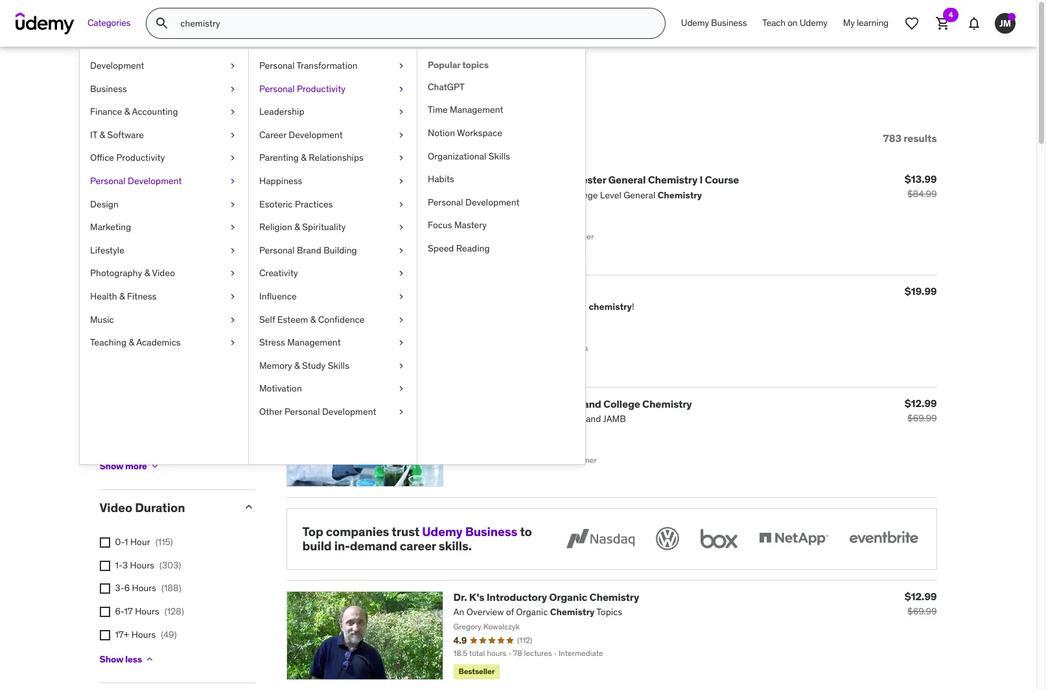 Task type: describe. For each thing, give the bounding box(es) containing it.
& for it & software
[[100, 129, 105, 141]]

xsmall image inside the marketing "link"
[[228, 221, 238, 234]]

trust
[[392, 524, 420, 539]]

& for religion & spirituality
[[295, 221, 300, 233]]

3.5
[[163, 267, 176, 278]]

relationships
[[309, 152, 364, 164]]

office
[[90, 152, 114, 164]]

0-1 hour (115)
[[115, 536, 173, 548]]

xsmall image inside stress management "link"
[[396, 337, 407, 349]]

& for photography & video
[[144, 267, 150, 279]]

confidence
[[318, 314, 365, 325]]

0 vertical spatial complete
[[487, 173, 534, 186]]

783 results status
[[884, 131, 937, 145]]

you have alerts image
[[1008, 13, 1016, 21]]

0 vertical spatial business
[[711, 17, 747, 29]]

xsmall image for religion & spirituality
[[396, 221, 407, 234]]

the complete high school and college chemistry
[[454, 397, 692, 410]]

xsmall image for parenting & relationships
[[396, 152, 407, 165]]

productivity for personal productivity
[[297, 83, 346, 94]]

demand
[[350, 538, 397, 554]]

organizational skills
[[428, 150, 510, 162]]

xsmall image for personal brand building
[[396, 244, 407, 257]]

religion
[[259, 221, 292, 233]]

other personal development
[[259, 406, 376, 418]]

& for parenting & relationships
[[301, 152, 307, 164]]

lifestyle
[[90, 244, 124, 256]]

personal productivity element
[[417, 49, 586, 464]]

habits
[[428, 173, 455, 185]]

other
[[259, 406, 282, 418]]

$19.99
[[905, 285, 937, 298]]

skills inside personal productivity element
[[489, 150, 510, 162]]

hours right 17+
[[131, 629, 156, 640]]

esoteric practices link
[[249, 193, 417, 216]]

2 vertical spatial chemistry
[[590, 591, 639, 604]]

organic
[[549, 591, 588, 604]]

$13.99
[[905, 173, 937, 186]]

study
[[302, 360, 326, 371]]

language button
[[100, 328, 232, 344]]

dr. for dr. k's complete first semester general chemistry i course
[[454, 173, 467, 186]]

career
[[400, 538, 436, 554]]

xsmall image inside esoteric practices link
[[396, 198, 407, 211]]

2 horizontal spatial udemy
[[800, 17, 828, 29]]

783 for 783 results for "chemistry"
[[100, 77, 137, 103]]

$12.99 for the complete high school and college chemistry
[[905, 397, 937, 409]]

management for time management
[[450, 104, 504, 116]]

career development link
[[249, 124, 417, 147]]

business inside "link"
[[90, 83, 127, 94]]

& for 3.5 & up
[[178, 267, 184, 278]]

health & fitness
[[90, 290, 157, 302]]

development link
[[80, 54, 248, 78]]

xsmall image inside personal productivity link
[[396, 83, 407, 95]]

happiness link
[[249, 170, 417, 193]]

religion & spirituality link
[[249, 216, 417, 239]]

results for 783 results for "chemistry"
[[141, 77, 208, 103]]

esteem
[[277, 314, 308, 325]]

parenting & relationships link
[[249, 147, 417, 170]]

notifications image
[[967, 16, 982, 31]]

ratings
[[100, 184, 144, 200]]

build
[[302, 538, 332, 554]]

17
[[124, 606, 133, 617]]

xsmall image for creativity
[[396, 267, 407, 280]]

3.5 & up
[[163, 267, 196, 278]]

accounting
[[132, 106, 178, 117]]

xsmall image inside teaching & academics link
[[228, 337, 238, 349]]

xsmall image inside development link
[[228, 60, 238, 72]]

speed reading link
[[418, 237, 586, 260]]

teaching & academics link
[[80, 331, 248, 355]]

xsmall image for self esteem & confidence
[[396, 314, 407, 326]]

popular topics
[[428, 59, 489, 71]]

development down categories dropdown button
[[90, 60, 144, 71]]

religion & spirituality
[[259, 221, 346, 233]]

practices
[[295, 198, 333, 210]]

personal for personal development 'link' in the personal productivity element
[[428, 196, 463, 208]]

17+
[[115, 629, 129, 640]]

office productivity link
[[80, 147, 248, 170]]

show more button
[[100, 453, 160, 479]]

jm link
[[990, 8, 1021, 39]]

organizational
[[428, 150, 487, 162]]

personal development link for focus mastery
[[418, 191, 586, 214]]

chemistry for general
[[648, 173, 698, 186]]

personal development link for design
[[80, 170, 248, 193]]

personal productivity
[[259, 83, 346, 94]]

fitness
[[127, 290, 157, 302]]

1-
[[115, 559, 123, 571]]

Search for anything text field
[[178, 12, 650, 34]]

filter button
[[100, 118, 157, 158]]

transformation
[[297, 60, 358, 71]]

habits link
[[418, 168, 586, 191]]

xsmall image inside the photography & video link
[[228, 267, 238, 280]]

1-3 hours (303)
[[115, 559, 181, 571]]

& for memory & study skills
[[294, 360, 300, 371]]

high
[[523, 397, 546, 410]]

finance
[[90, 106, 122, 117]]

up
[[186, 267, 196, 278]]

xsmall image inside finance & accounting link
[[228, 106, 238, 119]]

xsmall image inside other personal development link
[[396, 406, 407, 419]]

self
[[259, 314, 275, 325]]

academics
[[136, 337, 181, 348]]

$13.99 $84.99
[[905, 173, 937, 200]]

music link
[[80, 308, 248, 331]]

dr. k's introductory organic chemistry link
[[454, 591, 639, 604]]

xsmall image inside influence "link"
[[396, 290, 407, 303]]

small image for video duration
[[242, 501, 255, 514]]

chatgpt link
[[418, 76, 586, 99]]

self esteem & confidence
[[259, 314, 365, 325]]

783 results
[[884, 131, 937, 144]]

k's for complete
[[469, 173, 485, 186]]

influence link
[[249, 285, 417, 308]]

language
[[100, 328, 156, 344]]

leadership
[[259, 106, 304, 117]]

speed
[[428, 242, 454, 254]]

show less
[[100, 653, 142, 665]]

chemistry for college
[[643, 397, 692, 410]]

stress management link
[[249, 331, 417, 355]]

xsmall image for show more
[[150, 461, 160, 472]]

udemy image
[[16, 12, 75, 34]]

skills.
[[439, 538, 472, 554]]

learning
[[857, 17, 889, 29]]

small image for language
[[242, 329, 255, 342]]

xsmall image for motivation
[[396, 383, 407, 395]]

teach on udemy
[[763, 17, 828, 29]]

0 vertical spatial udemy business link
[[674, 8, 755, 39]]

0 horizontal spatial udemy
[[422, 524, 463, 539]]

time management
[[428, 104, 504, 116]]

k's for introductory
[[469, 591, 485, 604]]

dr. k's introductory organic chemistry
[[454, 591, 639, 604]]

1 vertical spatial video
[[100, 500, 132, 516]]

topics
[[462, 59, 489, 71]]

xsmall image inside show less button
[[145, 654, 155, 665]]

submit search image
[[155, 16, 170, 31]]

xsmall image for business
[[228, 83, 238, 95]]

783 results for "chemistry"
[[100, 77, 363, 103]]

nasdaq image
[[563, 524, 638, 553]]



Task type: locate. For each thing, give the bounding box(es) containing it.
personal for personal productivity link
[[259, 83, 295, 94]]

course
[[705, 173, 739, 186]]

personal up personal productivity
[[259, 60, 295, 71]]

xsmall image for career development
[[396, 129, 407, 142]]

0 vertical spatial 783
[[100, 77, 137, 103]]

hours right 17
[[135, 606, 159, 617]]

personal development for focus mastery
[[428, 196, 520, 208]]

results
[[141, 77, 208, 103], [904, 131, 937, 144]]

783 for 783 results
[[884, 131, 902, 144]]

software
[[107, 129, 144, 141]]

1 horizontal spatial personal development link
[[418, 191, 586, 214]]

1 vertical spatial results
[[904, 131, 937, 144]]

chemistry right organic
[[590, 591, 639, 604]]

udemy business
[[681, 17, 747, 29]]

1 horizontal spatial management
[[450, 104, 504, 116]]

shopping cart with 4 items image
[[936, 16, 951, 31]]

hours for 6-17 hours
[[135, 606, 159, 617]]

personal development link
[[80, 170, 248, 193], [418, 191, 586, 214]]

1 small image from the top
[[242, 329, 255, 342]]

dr. for dr. k's introductory organic chemistry
[[454, 591, 467, 604]]

categories
[[88, 17, 131, 29]]

chemistry right college
[[643, 397, 692, 410]]

xsmall image for music
[[228, 314, 238, 326]]

& right health
[[119, 290, 125, 302]]

building
[[324, 244, 357, 256]]

$12.99
[[905, 397, 937, 409], [905, 590, 937, 603]]

xsmall image inside parenting & relationships 'link'
[[396, 152, 407, 165]]

0 vertical spatial results
[[141, 77, 208, 103]]

& right the finance
[[124, 106, 130, 117]]

1 vertical spatial udemy business link
[[422, 524, 518, 539]]

$12.99 $69.99 for dr. k's introductory organic chemistry
[[905, 590, 937, 617]]

results for 783 results
[[904, 131, 937, 144]]

dr. down organizational
[[454, 173, 467, 186]]

$12.99 $69.99 for the complete high school and college chemistry
[[905, 397, 937, 424]]

management inside "link"
[[287, 337, 341, 348]]

personal up design
[[90, 175, 126, 187]]

$69.99 for the complete high school and college chemistry
[[908, 412, 937, 424]]

small image inside filter button
[[108, 132, 121, 145]]

personal for design personal development 'link'
[[90, 175, 126, 187]]

& right religion
[[295, 221, 300, 233]]

0 horizontal spatial productivity
[[116, 152, 165, 164]]

management up "study"
[[287, 337, 341, 348]]

& right it on the left top
[[100, 129, 105, 141]]

productivity down filter
[[116, 152, 165, 164]]

1 horizontal spatial skills
[[489, 150, 510, 162]]

(128)
[[165, 606, 184, 617]]

skills down stress management "link"
[[328, 360, 350, 371]]

0 vertical spatial small image
[[242, 329, 255, 342]]

1 horizontal spatial 783
[[884, 131, 902, 144]]

& down career development on the left top of page
[[301, 152, 307, 164]]

workspace
[[457, 127, 502, 139]]

xsmall image inside personal brand building link
[[396, 244, 407, 257]]

k's left introductory
[[469, 591, 485, 604]]

top companies trust udemy business
[[302, 524, 518, 539]]

1 vertical spatial $12.99 $69.99
[[905, 590, 937, 617]]

0 vertical spatial skills
[[489, 150, 510, 162]]

xsmall image inside religion & spirituality link
[[396, 221, 407, 234]]

hours
[[130, 559, 154, 571], [132, 583, 156, 594], [135, 606, 159, 617], [131, 629, 156, 640]]

xsmall image inside the personal transformation 'link'
[[396, 60, 407, 72]]

personal for personal brand building link on the top left of the page
[[259, 244, 295, 256]]

2 vertical spatial business
[[465, 524, 518, 539]]

teach on udemy link
[[755, 8, 836, 39]]

xsmall image inside motivation link
[[396, 383, 407, 395]]

development down motivation link
[[322, 406, 376, 418]]

dr. k's complete first semester general chemistry i course link
[[454, 173, 739, 186]]

xsmall image inside creativity link
[[396, 267, 407, 280]]

video duration button
[[100, 500, 232, 516]]

my learning
[[843, 17, 889, 29]]

on
[[788, 17, 798, 29]]

1 horizontal spatial small image
[[242, 185, 255, 198]]

xsmall image inside happiness link
[[396, 175, 407, 188]]

in-
[[334, 538, 350, 554]]

1 $12.99 from the top
[[905, 397, 937, 409]]

1 vertical spatial complete
[[474, 397, 521, 410]]

2 $12.99 $69.99 from the top
[[905, 590, 937, 617]]

management up workspace
[[450, 104, 504, 116]]

1 horizontal spatial udemy
[[681, 17, 709, 29]]

xsmall image for personal development
[[228, 175, 238, 188]]

& right "esteem"
[[311, 314, 316, 325]]

3-
[[115, 583, 124, 594]]

2 dr. from the top
[[454, 591, 467, 604]]

& inside 'link'
[[301, 152, 307, 164]]

marketing
[[90, 221, 131, 233]]

2 $12.99 from the top
[[905, 590, 937, 603]]

video
[[152, 267, 175, 279], [100, 500, 132, 516]]

1 horizontal spatial results
[[904, 131, 937, 144]]

0 horizontal spatial results
[[141, 77, 208, 103]]

1
[[125, 536, 128, 548]]

0 vertical spatial chemistry
[[648, 173, 698, 186]]

personal down religion
[[259, 244, 295, 256]]

1 vertical spatial 783
[[884, 131, 902, 144]]

2 small image from the top
[[242, 501, 255, 514]]

video up 0- in the bottom left of the page
[[100, 500, 132, 516]]

0 horizontal spatial management
[[287, 337, 341, 348]]

show left more at the left bottom
[[100, 460, 123, 472]]

783 inside status
[[884, 131, 902, 144]]

popular
[[428, 59, 461, 71]]

0 vertical spatial k's
[[469, 173, 485, 186]]

teaching
[[90, 337, 127, 348]]

personal development for design
[[90, 175, 182, 187]]

motivation link
[[249, 378, 417, 401]]

1 vertical spatial management
[[287, 337, 341, 348]]

1 horizontal spatial productivity
[[297, 83, 346, 94]]

0 vertical spatial show
[[100, 460, 123, 472]]

show more
[[100, 460, 147, 472]]

xsmall image inside show more button
[[150, 461, 160, 472]]

2 $69.99 from the top
[[908, 606, 937, 617]]

chemistry
[[648, 173, 698, 186], [643, 397, 692, 410], [590, 591, 639, 604]]

more
[[125, 460, 147, 472]]

xsmall image for happiness
[[396, 175, 407, 188]]

personal transformation
[[259, 60, 358, 71]]

1 $69.99 from the top
[[908, 412, 937, 424]]

3
[[122, 559, 128, 571]]

hours for 1-3 hours
[[130, 559, 154, 571]]

business left to
[[465, 524, 518, 539]]

0 vertical spatial $12.99 $69.99
[[905, 397, 937, 424]]

xsmall image
[[228, 83, 238, 95], [228, 129, 238, 142], [396, 129, 407, 142], [396, 152, 407, 165], [228, 175, 238, 188], [396, 175, 407, 188], [396, 221, 407, 234], [396, 244, 407, 257], [396, 267, 407, 280], [228, 290, 238, 303], [228, 314, 238, 326], [396, 314, 407, 326], [396, 383, 407, 395], [150, 461, 160, 472], [100, 561, 110, 571]]

0 horizontal spatial video
[[100, 500, 132, 516]]

$84.99
[[908, 188, 937, 200]]

$69.99 for dr. k's introductory organic chemistry
[[908, 606, 937, 617]]

0 vertical spatial personal development
[[90, 175, 182, 187]]

0 vertical spatial small image
[[108, 132, 121, 145]]

& for teaching & academics
[[129, 337, 134, 348]]

productivity down transformation
[[297, 83, 346, 94]]

results up $13.99
[[904, 131, 937, 144]]

udemy business link left to
[[422, 524, 518, 539]]

personal development link inside personal productivity element
[[418, 191, 586, 214]]

6
[[124, 583, 130, 594]]

17+ hours (49)
[[115, 629, 177, 640]]

business up the finance
[[90, 83, 127, 94]]

& for finance & accounting
[[124, 106, 130, 117]]

& left up
[[178, 267, 184, 278]]

complete right the
[[474, 397, 521, 410]]

1 $12.99 $69.99 from the top
[[905, 397, 937, 424]]

esoteric practices
[[259, 198, 333, 210]]

0 vertical spatial management
[[450, 104, 504, 116]]

1 vertical spatial personal development
[[428, 196, 520, 208]]

small image right it on the left top
[[108, 132, 121, 145]]

1 horizontal spatial business
[[465, 524, 518, 539]]

less
[[125, 653, 142, 665]]

0 vertical spatial video
[[152, 267, 175, 279]]

hours right 6
[[132, 583, 156, 594]]

box image
[[697, 524, 741, 553]]

management for stress management
[[287, 337, 341, 348]]

marketing link
[[80, 216, 248, 239]]

introductory
[[487, 591, 547, 604]]

personal productivity link
[[249, 78, 417, 101]]

complete down "organizational skills" link
[[487, 173, 534, 186]]

1 dr. from the top
[[454, 173, 467, 186]]

hours for 3-6 hours
[[132, 583, 156, 594]]

management inside personal productivity element
[[450, 104, 504, 116]]

1 horizontal spatial udemy business link
[[674, 8, 755, 39]]

personal for the personal transformation 'link'
[[259, 60, 295, 71]]

personal right other
[[285, 406, 320, 418]]

motivation
[[259, 383, 302, 394]]

4
[[949, 10, 954, 19]]

to
[[520, 524, 532, 539]]

small image
[[108, 132, 121, 145], [242, 185, 255, 198]]

(303)
[[160, 559, 181, 571]]

1 vertical spatial productivity
[[116, 152, 165, 164]]

personal inside 'link'
[[259, 60, 295, 71]]

creativity link
[[249, 262, 417, 285]]

notion workspace
[[428, 127, 502, 139]]

1 vertical spatial dr.
[[454, 591, 467, 604]]

udemy business link left teach
[[674, 8, 755, 39]]

& right teaching
[[129, 337, 134, 348]]

personal development up mastery
[[428, 196, 520, 208]]

the
[[454, 397, 471, 410]]

design link
[[80, 193, 248, 216]]

esoteric
[[259, 198, 293, 210]]

chemistry left i
[[648, 173, 698, 186]]

português
[[115, 457, 157, 469]]

xsmall image inside health & fitness link
[[228, 290, 238, 303]]

my learning link
[[836, 8, 897, 39]]

personal development link up mastery
[[418, 191, 586, 214]]

mastery
[[454, 219, 487, 231]]

focus mastery link
[[418, 214, 586, 237]]

eventbrite image
[[847, 524, 921, 553]]

1 vertical spatial chemistry
[[643, 397, 692, 410]]

1 k's from the top
[[469, 173, 485, 186]]

1 vertical spatial small image
[[242, 185, 255, 198]]

skills down notion workspace link
[[489, 150, 510, 162]]

influence
[[259, 290, 297, 302]]

personal development link down the office productivity
[[80, 170, 248, 193]]

personal
[[259, 60, 295, 71], [259, 83, 295, 94], [90, 175, 126, 187], [428, 196, 463, 208], [259, 244, 295, 256], [285, 406, 320, 418]]

xsmall image inside memory & study skills link
[[396, 360, 407, 372]]

0 horizontal spatial 783
[[100, 77, 137, 103]]

focus
[[428, 219, 452, 231]]

0 horizontal spatial personal development link
[[80, 170, 248, 193]]

xsmall image for it & software
[[228, 129, 238, 142]]

chatgpt
[[428, 81, 465, 93]]

1 vertical spatial k's
[[469, 591, 485, 604]]

other personal development link
[[249, 401, 417, 424]]

0 horizontal spatial personal development
[[90, 175, 182, 187]]

netapp image
[[756, 524, 831, 553]]

show for language
[[100, 460, 123, 472]]

0 horizontal spatial skills
[[328, 360, 350, 371]]

development inside personal productivity element
[[466, 196, 520, 208]]

personal down habits
[[428, 196, 463, 208]]

& left "study"
[[294, 360, 300, 371]]

xsmall image
[[228, 60, 238, 72], [396, 60, 407, 72], [396, 83, 407, 95], [228, 106, 238, 119], [396, 106, 407, 119], [228, 152, 238, 165], [228, 198, 238, 211], [396, 198, 407, 211], [228, 221, 238, 234], [228, 244, 238, 257], [228, 267, 238, 280], [396, 290, 407, 303], [228, 337, 238, 349], [396, 337, 407, 349], [396, 360, 407, 372], [100, 366, 110, 376], [100, 389, 110, 399], [396, 406, 407, 419], [100, 412, 110, 422], [100, 435, 110, 446], [100, 538, 110, 548], [100, 584, 110, 594], [100, 607, 110, 617], [100, 630, 110, 640], [145, 654, 155, 665]]

memory & study skills link
[[249, 355, 417, 378]]

& for health & fitness
[[119, 290, 125, 302]]

1 horizontal spatial personal development
[[428, 196, 520, 208]]

(115)
[[155, 536, 173, 548]]

xsmall image inside the leadership 'link'
[[396, 106, 407, 119]]

(49)
[[161, 629, 177, 640]]

xsmall image for health & fitness
[[228, 290, 238, 303]]

management
[[450, 104, 504, 116], [287, 337, 341, 348]]

1 vertical spatial $69.99
[[908, 606, 937, 617]]

0-
[[115, 536, 125, 548]]

personal transformation link
[[249, 54, 417, 78]]

0 horizontal spatial udemy business link
[[422, 524, 518, 539]]

personal development
[[90, 175, 182, 187], [428, 196, 520, 208]]

brand
[[297, 244, 321, 256]]

k's down organizational skills
[[469, 173, 485, 186]]

1 vertical spatial small image
[[242, 501, 255, 514]]

xsmall image inside it & software link
[[228, 129, 238, 142]]

photography & video
[[90, 267, 175, 279]]

0 vertical spatial $69.99
[[908, 412, 937, 424]]

1 vertical spatial show
[[100, 653, 123, 665]]

&
[[124, 106, 130, 117], [100, 129, 105, 141], [301, 152, 307, 164], [295, 221, 300, 233], [178, 267, 184, 278], [144, 267, 150, 279], [119, 290, 125, 302], [311, 314, 316, 325], [129, 337, 134, 348], [294, 360, 300, 371]]

focus mastery
[[428, 219, 487, 231]]

it
[[90, 129, 97, 141]]

(188)
[[162, 583, 181, 594]]

1 vertical spatial business
[[90, 83, 127, 94]]

small image
[[242, 329, 255, 342], [242, 501, 255, 514]]

video down lifestyle link
[[152, 267, 175, 279]]

xsmall image inside design link
[[228, 198, 238, 211]]

2 show from the top
[[100, 653, 123, 665]]

development down habits link
[[466, 196, 520, 208]]

"chemistry"
[[245, 77, 363, 103]]

show left less on the left bottom of page
[[100, 653, 123, 665]]

results up accounting
[[141, 77, 208, 103]]

0 vertical spatial productivity
[[297, 83, 346, 94]]

2 k's from the top
[[469, 591, 485, 604]]

personal up leadership
[[259, 83, 295, 94]]

results inside 783 results status
[[904, 131, 937, 144]]

dr. down skills. at the left of the page
[[454, 591, 467, 604]]

development down office productivity link
[[128, 175, 182, 187]]

top
[[302, 524, 323, 539]]

the complete high school and college chemistry link
[[454, 397, 692, 410]]

development up parenting & relationships
[[289, 129, 343, 141]]

0 horizontal spatial business
[[90, 83, 127, 94]]

1 show from the top
[[100, 460, 123, 472]]

xsmall image inside self esteem & confidence link
[[396, 314, 407, 326]]

xsmall image inside business "link"
[[228, 83, 238, 95]]

xsmall image inside music link
[[228, 314, 238, 326]]

personal brand building
[[259, 244, 357, 256]]

show for video duration
[[100, 653, 123, 665]]

& left 3.5
[[144, 267, 150, 279]]

xsmall image inside lifestyle link
[[228, 244, 238, 257]]

business left teach
[[711, 17, 747, 29]]

hours right '3'
[[130, 559, 154, 571]]

xsmall image inside office productivity link
[[228, 152, 238, 165]]

$12.99 for dr. k's introductory organic chemistry
[[905, 590, 937, 603]]

personal brand building link
[[249, 239, 417, 262]]

xsmall image inside career development link
[[396, 129, 407, 142]]

small image left "happiness"
[[242, 185, 255, 198]]

2 horizontal spatial business
[[711, 17, 747, 29]]

0 vertical spatial dr.
[[454, 173, 467, 186]]

wishlist image
[[905, 16, 920, 31]]

productivity for office productivity
[[116, 152, 165, 164]]

show
[[100, 460, 123, 472], [100, 653, 123, 665]]

1 vertical spatial skills
[[328, 360, 350, 371]]

1 horizontal spatial video
[[152, 267, 175, 279]]

complete
[[487, 173, 534, 186], [474, 397, 521, 410]]

0 horizontal spatial small image
[[108, 132, 121, 145]]

volkswagen image
[[653, 524, 682, 553]]

office productivity
[[90, 152, 165, 164]]

parenting
[[259, 152, 299, 164]]

personal development down the office productivity
[[90, 175, 182, 187]]

semester
[[560, 173, 606, 186]]

0 vertical spatial $12.99
[[905, 397, 937, 409]]

1 vertical spatial $12.99
[[905, 590, 937, 603]]

happiness
[[259, 175, 302, 187]]

personal development inside personal productivity element
[[428, 196, 520, 208]]



Task type: vqa. For each thing, say whether or not it's contained in the screenshot.


